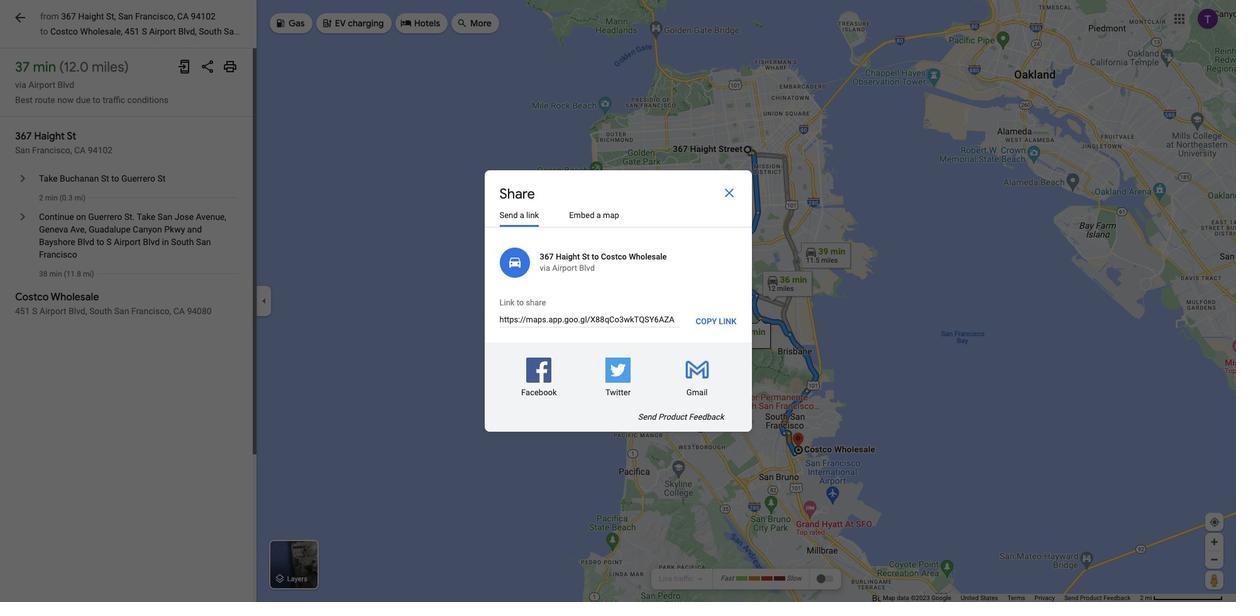 Task type: locate. For each thing, give the bounding box(es) containing it.
send
[[500, 211, 518, 220], [638, 412, 656, 422], [1064, 595, 1078, 602]]

0 horizontal spatial take
[[39, 174, 58, 184]]

 ev charging
[[321, 16, 384, 30]]

1 vertical spatial mi
[[83, 270, 91, 279]]

s inside continue on guerrero st . take san jose avenue , geneva ave , guadalupe canyon pkwy and bayshore blvd to s airport blvd in
[[106, 237, 112, 247]]

1 horizontal spatial costco
[[50, 26, 78, 36]]

south san francisco
[[39, 237, 211, 260]]

451
[[125, 26, 140, 36], [15, 306, 30, 316]]

st for 367 haight st san francisco, ca 94102
[[67, 130, 76, 143]]

facebook
[[521, 388, 557, 397]]

blvd
[[58, 80, 74, 90], [77, 237, 94, 247], [143, 237, 160, 247], [579, 263, 595, 273]]

costco inside 367 haight st to costco wholesale via airport blvd
[[601, 252, 627, 262]]

0 vertical spatial south
[[199, 26, 222, 36]]

san inside south san francisco
[[196, 237, 211, 247]]

in
[[162, 237, 169, 247]]

1 horizontal spatial a
[[596, 211, 601, 220]]

fast
[[721, 575, 734, 583]]

feedback inside button
[[1104, 595, 1131, 602]]

1 horizontal spatial link
[[719, 317, 737, 326]]

1 horizontal spatial blvd,
[[178, 26, 197, 36]]

wholesale,
[[80, 26, 123, 36]]

0 vertical spatial s
[[142, 26, 147, 36]]

mi for guerrero st
[[83, 270, 91, 279]]

451 inside costco wholesale 451 s airport blvd, south san francisco, ca 94080
[[15, 306, 30, 316]]

send product feedback left 2
[[1064, 595, 1131, 602]]

francisco
[[39, 250, 77, 260]]

1 vertical spatial costco
[[601, 252, 627, 262]]

1 horizontal spatial feedback
[[1104, 595, 1131, 602]]

1 horizontal spatial south
[[171, 237, 194, 247]]

st up pkwy
[[157, 174, 166, 184]]

feedback inside 'share' dialog
[[689, 412, 724, 422]]

mi
[[74, 194, 83, 202], [83, 270, 91, 279], [1145, 595, 1152, 602]]

blvd inside 37 min ( 12.0 miles ) via airport blvd best route now due to traffic conditions
[[58, 80, 74, 90]]

 hotels
[[400, 16, 440, 30]]

miles
[[92, 58, 124, 76]]

airport down guadalupe
[[114, 237, 141, 247]]

collapse side panel image
[[257, 294, 271, 308]]

avenue
[[196, 212, 225, 222]]

2 a from the left
[[596, 211, 601, 220]]

1 vertical spatial south
[[171, 237, 194, 247]]

2 horizontal spatial haight
[[556, 252, 580, 262]]

2 horizontal spatial costco
[[601, 252, 627, 262]]

costco inside "from 367 haight st, san francisco, ca 94102 to costco wholesale, 451 s airport blvd, south san francisco, ca 94080"
[[50, 26, 78, 36]]

now
[[57, 95, 74, 105]]

blvd down "embed a map" button
[[579, 263, 595, 273]]

0 vertical spatial haight
[[78, 11, 104, 21]]

0 vertical spatial wholesale
[[629, 252, 667, 262]]

0 vertical spatial )
[[124, 58, 129, 76]]

( down "francisco"
[[64, 270, 66, 279]]

367 right from on the top left
[[61, 11, 76, 21]]

0 horizontal spatial s
[[32, 306, 37, 316]]

 Show traffic  checkbox
[[817, 574, 834, 584]]

ave
[[70, 224, 85, 235]]

guerrero up .
[[121, 174, 155, 184]]

0 horizontal spatial send product feedback button
[[638, 412, 724, 422]]


[[457, 16, 468, 30]]

tab list containing send a link
[[484, 206, 752, 228]]

send a link
[[500, 211, 539, 220]]

link down share
[[526, 211, 539, 220]]

0 horizontal spatial 94080
[[187, 306, 212, 316]]

0 vertical spatial take
[[39, 174, 58, 184]]

francisco,
[[135, 11, 175, 21], [241, 26, 281, 36], [32, 145, 72, 155], [131, 306, 171, 316]]

367 for 367 haight st
[[15, 130, 32, 143]]

via for 37
[[15, 80, 26, 90]]

blvd inside 367 haight st to costco wholesale via airport blvd
[[579, 263, 595, 273]]

a down share
[[520, 211, 524, 220]]

blvd, inside "from 367 haight st, san francisco, ca 94102 to costco wholesale, 451 s airport blvd, south san francisco, ca 94080"
[[178, 26, 197, 36]]

st down now
[[67, 130, 76, 143]]

0 vertical spatial 451
[[125, 26, 140, 36]]

1 vertical spatial 367
[[15, 130, 32, 143]]

2 vertical spatial (
[[64, 270, 66, 279]]

show street view coverage image
[[1205, 571, 1224, 590]]

to down "embed a map" button
[[592, 252, 599, 262]]

367 up share
[[540, 252, 554, 262]]

main content
[[0, 0, 321, 602]]

2 horizontal spatial south
[[199, 26, 222, 36]]

take buchanan st to guerrero st
[[39, 174, 166, 184]]

0 horizontal spatial send product feedback
[[638, 412, 724, 422]]

airport up route
[[28, 80, 55, 90]]

airport down embed
[[552, 263, 577, 273]]

haight inside 367 haight st to costco wholesale via airport blvd
[[556, 252, 580, 262]]

0 horizontal spatial 451
[[15, 306, 30, 316]]

1 horizontal spatial take
[[137, 212, 155, 222]]

wholesale inside 367 haight st to costco wholesale via airport blvd
[[629, 252, 667, 262]]

0 horizontal spatial link
[[526, 211, 539, 220]]

,
[[225, 212, 226, 222], [85, 224, 86, 235]]

1 horizontal spatial )
[[91, 270, 94, 279]]

product down gmail
[[658, 412, 687, 422]]

footer containing map data ©2023 google
[[883, 594, 1140, 602]]

1 vertical spatial wholesale
[[51, 291, 99, 304]]

94102
[[191, 11, 216, 21], [88, 145, 113, 155]]

, down on
[[85, 224, 86, 235]]

link
[[500, 298, 515, 307]]

feedback down gmail
[[689, 412, 724, 422]]

2 horizontal spatial 367
[[540, 252, 554, 262]]

google maps element
[[0, 0, 1236, 602]]

) up traffic at the left top of the page
[[124, 58, 129, 76]]

1 horizontal spatial 94080
[[297, 26, 321, 36]]

copy link button
[[696, 315, 737, 328]]

st
[[67, 130, 76, 143], [101, 174, 109, 184], [157, 174, 166, 184], [124, 212, 132, 222], [582, 252, 590, 262]]

product right privacy button
[[1080, 595, 1102, 602]]

0 horizontal spatial )
[[83, 194, 86, 202]]

airport inside continue on guerrero st . take san jose avenue , geneva ave , guadalupe canyon pkwy and bayshore blvd to s airport blvd in
[[114, 237, 141, 247]]

2 vertical spatial 367
[[540, 252, 554, 262]]

mi right '0.3'
[[74, 194, 83, 202]]

a left map
[[596, 211, 601, 220]]

0 horizontal spatial a
[[520, 211, 524, 220]]

product
[[658, 412, 687, 422], [1080, 595, 1102, 602]]

0 vertical spatial costco
[[50, 26, 78, 36]]

2 vertical spatial south
[[89, 306, 112, 316]]

blvd,
[[178, 26, 197, 36], [69, 306, 87, 316]]

0 horizontal spatial costco
[[15, 291, 49, 304]]

st right buchanan
[[101, 174, 109, 184]]

from
[[40, 11, 59, 21]]

0 vertical spatial via
[[15, 80, 26, 90]]

conditions
[[127, 95, 168, 105]]

blvd up now
[[58, 80, 74, 90]]

367 inside 367 haight st san francisco, ca 94102
[[15, 130, 32, 143]]

0 horizontal spatial 367
[[15, 130, 32, 143]]

share
[[526, 298, 546, 307]]

1 vertical spatial send product feedback button
[[1064, 594, 1131, 602]]

send product feedback button down gmail
[[638, 412, 724, 422]]

( 0.3 mi )
[[60, 194, 86, 202]]

1 horizontal spatial 367
[[61, 11, 76, 21]]

1 horizontal spatial s
[[106, 237, 112, 247]]

2 vertical spatial costco
[[15, 291, 49, 304]]

0 horizontal spatial ,
[[85, 224, 86, 235]]

1 a from the left
[[520, 211, 524, 220]]

None text field
[[500, 315, 681, 328]]

take left buchanan
[[39, 174, 58, 184]]

mi right 2
[[1145, 595, 1152, 602]]

francisco, inside 367 haight st san francisco, ca 94102
[[32, 145, 72, 155]]

link right copy
[[719, 317, 737, 326]]

to down from on the top left
[[40, 26, 48, 36]]

1 horizontal spatial send product feedback button
[[1064, 594, 1131, 602]]

via inside 37 min ( 12.0 miles ) via airport blvd best route now due to traffic conditions
[[15, 80, 26, 90]]

1 horizontal spatial ,
[[225, 212, 226, 222]]

( up continue
[[60, 194, 62, 202]]

0 horizontal spatial blvd,
[[69, 306, 87, 316]]

min
[[33, 58, 56, 76]]

1 vertical spatial s
[[106, 237, 112, 247]]

2
[[1140, 595, 1144, 602]]

1 vertical spatial (
[[60, 194, 62, 202]]

 more
[[457, 16, 492, 30]]

2 vertical spatial haight
[[556, 252, 580, 262]]

guadalupe
[[89, 224, 131, 235]]

0 horizontal spatial 94102
[[88, 145, 113, 155]]

airport
[[149, 26, 176, 36], [28, 80, 55, 90], [114, 237, 141, 247], [552, 263, 577, 273], [39, 306, 66, 316]]

via up share
[[540, 263, 550, 273]]

2 horizontal spatial s
[[142, 26, 147, 36]]

367 down best
[[15, 130, 32, 143]]

0 vertical spatial 94102
[[191, 11, 216, 21]]

st inside 367 haight st to costco wholesale via airport blvd
[[582, 252, 590, 262]]

1 vertical spatial )
[[83, 194, 86, 202]]

airport down 11.8
[[39, 306, 66, 316]]

( inside 37 min ( 12.0 miles ) via airport blvd best route now due to traffic conditions
[[59, 58, 64, 76]]

1 horizontal spatial product
[[1080, 595, 1102, 602]]

a for embed
[[596, 211, 601, 220]]

11.8
[[66, 270, 81, 279]]

south inside south san francisco
[[171, 237, 194, 247]]

send product feedback button inside 'share' dialog
[[638, 412, 724, 422]]

st up guadalupe
[[124, 212, 132, 222]]

0 vertical spatial 94080
[[297, 26, 321, 36]]

0 horizontal spatial via
[[15, 80, 26, 90]]

hotels
[[414, 18, 440, 29]]

367
[[61, 11, 76, 21], [15, 130, 32, 143], [540, 252, 554, 262]]

.
[[132, 212, 135, 222]]

0 vertical spatial send product feedback
[[638, 412, 724, 422]]

haight down embed
[[556, 252, 580, 262]]

0 vertical spatial (
[[59, 58, 64, 76]]

1 horizontal spatial via
[[540, 263, 550, 273]]

haight down route
[[34, 130, 65, 143]]

haight inside 367 haight st san francisco, ca 94102
[[34, 130, 65, 143]]

, right jose at left
[[225, 212, 226, 222]]

costco down map
[[601, 252, 627, 262]]

1 vertical spatial 451
[[15, 306, 30, 316]]

0 vertical spatial link
[[526, 211, 539, 220]]

12.0
[[64, 58, 89, 76]]

san inside costco wholesale 451 s airport blvd, south san francisco, ca 94080
[[114, 306, 129, 316]]

costco inside costco wholesale 451 s airport blvd, south san francisco, ca 94080
[[15, 291, 49, 304]]

via inside 367 haight st to costco wholesale via airport blvd
[[540, 263, 550, 273]]

1 horizontal spatial send
[[638, 412, 656, 422]]

st inside 367 haight st san francisco, ca 94102
[[67, 130, 76, 143]]

south
[[199, 26, 222, 36], [171, 237, 194, 247], [89, 306, 112, 316]]

st for 367 haight st to costco wholesale via airport blvd
[[582, 252, 590, 262]]

gmail button
[[658, 343, 737, 412]]

0 horizontal spatial wholesale
[[51, 291, 99, 304]]

0 vertical spatial blvd,
[[178, 26, 197, 36]]

haight up wholesale,
[[78, 11, 104, 21]]

1 horizontal spatial 94102
[[191, 11, 216, 21]]

0 vertical spatial ,
[[225, 212, 226, 222]]

via
[[15, 80, 26, 90], [540, 263, 550, 273]]

)
[[124, 58, 129, 76], [83, 194, 86, 202], [91, 270, 94, 279]]

via up best
[[15, 80, 26, 90]]

st inside continue on guerrero st . take san jose avenue , geneva ave , guadalupe canyon pkwy and bayshore blvd to s airport blvd in
[[124, 212, 132, 222]]

buchanan
[[60, 174, 99, 184]]

1 vertical spatial take
[[137, 212, 155, 222]]


[[275, 16, 286, 30]]

geneva
[[39, 224, 68, 235]]

1 vertical spatial via
[[540, 263, 550, 273]]

none text field inside 'share' dialog
[[500, 315, 681, 328]]

( right 'min'
[[59, 58, 64, 76]]

guerrero inside continue on guerrero st . take san jose avenue , geneva ave , guadalupe canyon pkwy and bayshore blvd to s airport blvd in
[[88, 212, 122, 222]]

0 vertical spatial mi
[[74, 194, 83, 202]]

privacy button
[[1035, 594, 1055, 602]]

to down guadalupe
[[96, 237, 104, 247]]

jose
[[175, 212, 194, 222]]

st for take buchanan st to guerrero st
[[101, 174, 109, 184]]

to
[[40, 26, 48, 36], [93, 95, 100, 105], [111, 174, 119, 184], [96, 237, 104, 247], [592, 252, 599, 262], [517, 298, 524, 307]]

canyon
[[133, 224, 162, 235]]

st down "embed a map" button
[[582, 252, 590, 262]]

haight
[[78, 11, 104, 21], [34, 130, 65, 143], [556, 252, 580, 262]]

1 vertical spatial haight
[[34, 130, 65, 143]]

tab list
[[484, 206, 752, 228]]

367 inside "from 367 haight st, san francisco, ca 94102 to costco wholesale, 451 s airport blvd, south san francisco, ca 94080"
[[61, 11, 76, 21]]

francisco, inside costco wholesale 451 s airport blvd, south san francisco, ca 94080
[[131, 306, 171, 316]]

1 vertical spatial blvd,
[[69, 306, 87, 316]]

2 vertical spatial )
[[91, 270, 94, 279]]

367 inside 367 haight st to costco wholesale via airport blvd
[[540, 252, 554, 262]]

mi right 11.8
[[83, 270, 91, 279]]

1 vertical spatial guerrero
[[88, 212, 122, 222]]

s inside "from 367 haight st, san francisco, ca 94102 to costco wholesale, 451 s airport blvd, south san francisco, ca 94080"
[[142, 26, 147, 36]]

to right due
[[93, 95, 100, 105]]

37
[[15, 58, 30, 76]]

guerrero up guadalupe
[[88, 212, 122, 222]]

(
[[59, 58, 64, 76], [60, 194, 62, 202], [64, 270, 66, 279]]

s inside costco wholesale 451 s airport blvd, south san francisco, ca 94080
[[32, 306, 37, 316]]

google
[[931, 595, 951, 602]]

haight for 367 haight st to costco wholesale
[[556, 252, 580, 262]]

feedback for rightmost send product feedback button
[[1104, 595, 1131, 602]]

take right .
[[137, 212, 155, 222]]

zoom in image
[[1210, 538, 1219, 547]]

send product feedback down gmail
[[638, 412, 724, 422]]

guerrero
[[121, 174, 155, 184], [88, 212, 122, 222]]

take
[[39, 174, 58, 184], [137, 212, 155, 222]]

costco down "francisco"
[[15, 291, 49, 304]]

footer
[[883, 594, 1140, 602]]

0 vertical spatial send
[[500, 211, 518, 220]]

data
[[897, 595, 909, 602]]

1 vertical spatial 94080
[[187, 306, 212, 316]]

s
[[142, 26, 147, 36], [106, 237, 112, 247], [32, 306, 37, 316]]

traffic
[[103, 95, 125, 105]]

1 horizontal spatial wholesale
[[629, 252, 667, 262]]

0 vertical spatial send product feedback button
[[638, 412, 724, 422]]

0 vertical spatial 367
[[61, 11, 76, 21]]

1 vertical spatial feedback
[[1104, 595, 1131, 602]]

charging
[[348, 18, 384, 29]]

1 horizontal spatial haight
[[78, 11, 104, 21]]

) right 11.8
[[91, 270, 94, 279]]

feedback left 2
[[1104, 595, 1131, 602]]

) for buchanan st
[[83, 194, 86, 202]]

1 vertical spatial send product feedback
[[1064, 595, 1131, 602]]

0 vertical spatial feedback
[[689, 412, 724, 422]]

2 horizontal spatial )
[[124, 58, 129, 76]]

send a link button
[[500, 206, 539, 227]]

1 horizontal spatial 451
[[125, 26, 140, 36]]

to inside continue on guerrero st . take san jose avenue , geneva ave , guadalupe canyon pkwy and bayshore blvd to s airport blvd in
[[96, 237, 104, 247]]

costco down from on the top left
[[50, 26, 78, 36]]

1 vertical spatial 94102
[[88, 145, 113, 155]]

1 vertical spatial send
[[638, 412, 656, 422]]

airport right wholesale,
[[149, 26, 176, 36]]

via for 367
[[540, 263, 550, 273]]

0 horizontal spatial south
[[89, 306, 112, 316]]

2 vertical spatial s
[[32, 306, 37, 316]]

blvd, inside costco wholesale 451 s airport blvd, south san francisco, ca 94080
[[69, 306, 87, 316]]

1 vertical spatial link
[[719, 317, 737, 326]]

feedback
[[689, 412, 724, 422], [1104, 595, 1131, 602]]

embed a map
[[569, 211, 619, 220]]

san
[[118, 11, 133, 21], [224, 26, 239, 36], [15, 145, 30, 155], [158, 212, 172, 222], [196, 237, 211, 247], [114, 306, 129, 316]]

367 haight st to costco wholesale via airport blvd
[[540, 252, 667, 273]]

0 horizontal spatial feedback
[[689, 412, 724, 422]]

( for take
[[60, 194, 62, 202]]

ca inside 367 haight st san francisco, ca 94102
[[74, 145, 86, 155]]

send product feedback button left 2
[[1064, 594, 1131, 602]]

0 horizontal spatial haight
[[34, 130, 65, 143]]

) right '0.3'
[[83, 194, 86, 202]]



Task type: describe. For each thing, give the bounding box(es) containing it.
south inside costco wholesale 451 s airport blvd, south san francisco, ca 94080
[[89, 306, 112, 316]]

pkwy
[[164, 224, 185, 235]]

0 vertical spatial guerrero
[[121, 174, 155, 184]]

airport inside costco wholesale 451 s airport blvd, south san francisco, ca 94080
[[39, 306, 66, 316]]

wholesale inside costco wholesale 451 s airport blvd, south san francisco, ca 94080
[[51, 291, 99, 304]]

and
[[187, 224, 202, 235]]

link to share
[[500, 298, 546, 307]]

map
[[883, 595, 895, 602]]

gmail
[[686, 388, 708, 397]]

to inside 367 haight st to costco wholesale via airport blvd
[[592, 252, 599, 262]]

send product feedback inside 'share' dialog
[[638, 412, 724, 422]]

from 367 haight st, san francisco, ca 94102 to costco wholesale, 451 s airport blvd, south san francisco, ca 94080
[[40, 11, 321, 36]]

take inside continue on guerrero st . take san jose avenue , geneva ave , guadalupe canyon pkwy and bayshore blvd to s airport blvd in
[[137, 212, 155, 222]]

airport inside 37 min ( 12.0 miles ) via airport blvd best route now due to traffic conditions
[[28, 80, 55, 90]]

 gas
[[275, 16, 305, 30]]

due
[[76, 95, 90, 105]]

privacy
[[1035, 595, 1055, 602]]

to inside "from 367 haight st, san francisco, ca 94102 to costco wholesale, 451 s airport blvd, south san francisco, ca 94080"
[[40, 26, 48, 36]]

facebook button
[[500, 343, 579, 412]]

st,
[[106, 11, 116, 21]]

to right link
[[517, 298, 524, 307]]

embed
[[569, 211, 594, 220]]

san inside continue on guerrero st . take san jose avenue , geneva ave , guadalupe canyon pkwy and bayshore blvd to s airport blvd in
[[158, 212, 172, 222]]

tab list inside google maps element
[[484, 206, 752, 228]]

airport inside "from 367 haight st, san francisco, ca 94102 to costco wholesale, 451 s airport blvd, south san francisco, ca 94080"
[[149, 26, 176, 36]]

blvd down 'ave'
[[77, 237, 94, 247]]

2 mi button
[[1140, 595, 1223, 602]]

share
[[500, 185, 535, 203]]

ca inside costco wholesale 451 s airport blvd, south san francisco, ca 94080
[[173, 306, 185, 316]]

94080 inside "from 367 haight st, san francisco, ca 94102 to costco wholesale, 451 s airport blvd, south san francisco, ca 94080"
[[297, 26, 321, 36]]

©2023
[[911, 595, 930, 602]]

share dialog
[[484, 170, 752, 432]]

blvd down canyon
[[143, 237, 160, 247]]

2 vertical spatial mi
[[1145, 595, 1152, 602]]

best
[[15, 95, 33, 105]]

2 vertical spatial send
[[1064, 595, 1078, 602]]

bayshore
[[39, 237, 75, 247]]

ev
[[335, 18, 346, 29]]

terms button
[[1008, 594, 1025, 602]]

states
[[980, 595, 998, 602]]

airport inside 367 haight st to costco wholesale via airport blvd
[[552, 263, 577, 273]]

0.3
[[62, 194, 73, 202]]

haight for 367 haight st
[[34, 130, 65, 143]]

37 min ( 12.0 miles ) via airport blvd best route now due to traffic conditions
[[15, 58, 168, 105]]

2 mi
[[1140, 595, 1152, 602]]

more
[[470, 18, 492, 29]]

main content containing 37 min
[[0, 0, 321, 602]]

gas
[[289, 18, 305, 29]]

) inside 37 min ( 12.0 miles ) via airport blvd best route now due to traffic conditions
[[124, 58, 129, 76]]

feedback for send product feedback button in the 'share' dialog
[[689, 412, 724, 422]]

to right buchanan
[[111, 174, 119, 184]]

haight inside "from 367 haight st, san francisco, ca 94102 to costco wholesale, 451 s airport blvd, south san francisco, ca 94080"
[[78, 11, 104, 21]]

( for continue on
[[64, 270, 66, 279]]


[[321, 16, 332, 30]]

continue
[[39, 212, 74, 222]]

map
[[603, 211, 619, 220]]

) for guerrero st
[[91, 270, 94, 279]]

south inside "from 367 haight st, san francisco, ca 94102 to costco wholesale, 451 s airport blvd, south san francisco, ca 94080"
[[199, 26, 222, 36]]

367 for 367 haight st to costco wholesale
[[540, 252, 554, 262]]

mi for buchanan st
[[74, 194, 83, 202]]

94102 inside 367 haight st san francisco, ca 94102
[[88, 145, 113, 155]]

terms
[[1008, 595, 1025, 602]]

united
[[961, 595, 979, 602]]

continue on guerrero st . take san jose avenue , geneva ave , guadalupe canyon pkwy and bayshore blvd to s airport blvd in
[[39, 212, 226, 247]]

copy
[[696, 317, 717, 326]]

94102 inside "from 367 haight st, san francisco, ca 94102 to costco wholesale, 451 s airport blvd, south san francisco, ca 94080"
[[191, 11, 216, 21]]

map data ©2023 google
[[883, 595, 951, 602]]

zoom out image
[[1210, 555, 1219, 565]]

embed a map button
[[569, 206, 619, 227]]

( 11.8 mi )
[[64, 270, 94, 279]]

1 vertical spatial ,
[[85, 224, 86, 235]]

to inside 37 min ( 12.0 miles ) via airport blvd best route now due to traffic conditions
[[93, 95, 100, 105]]

costco wholesale 451 s airport blvd, south san francisco, ca 94080
[[15, 291, 212, 316]]

product inside 'share' dialog
[[658, 412, 687, 422]]

slow
[[787, 575, 802, 583]]

copy link
[[696, 317, 737, 326]]

twitter
[[605, 388, 631, 397]]

1 vertical spatial product
[[1080, 595, 1102, 602]]

1 horizontal spatial send product feedback
[[1064, 595, 1131, 602]]

94080 inside costco wholesale 451 s airport blvd, south san francisco, ca 94080
[[187, 306, 212, 316]]

directions from 367 haight st, san francisco, ca 94102 to costco wholesale, 451 s airport blvd, south san francisco, ca 94080 region
[[0, 48, 257, 602]]

on
[[76, 212, 86, 222]]

367 haight st san francisco, ca 94102
[[15, 130, 113, 155]]

451 inside "from 367 haight st, san francisco, ca 94102 to costco wholesale, 451 s airport blvd, south san francisco, ca 94080"
[[125, 26, 140, 36]]

united states
[[961, 595, 998, 602]]

route
[[35, 95, 55, 105]]

footer inside google maps element
[[883, 594, 1140, 602]]

twitter button
[[579, 343, 658, 412]]

san inside 367 haight st san francisco, ca 94102
[[15, 145, 30, 155]]


[[400, 16, 412, 30]]

show your location image
[[1209, 517, 1220, 528]]

send inside button
[[500, 211, 518, 220]]

layers
[[287, 576, 307, 584]]

a for send
[[520, 211, 524, 220]]

united states button
[[961, 594, 998, 602]]



Task type: vqa. For each thing, say whether or not it's contained in the screenshot.
rightmost via
yes



